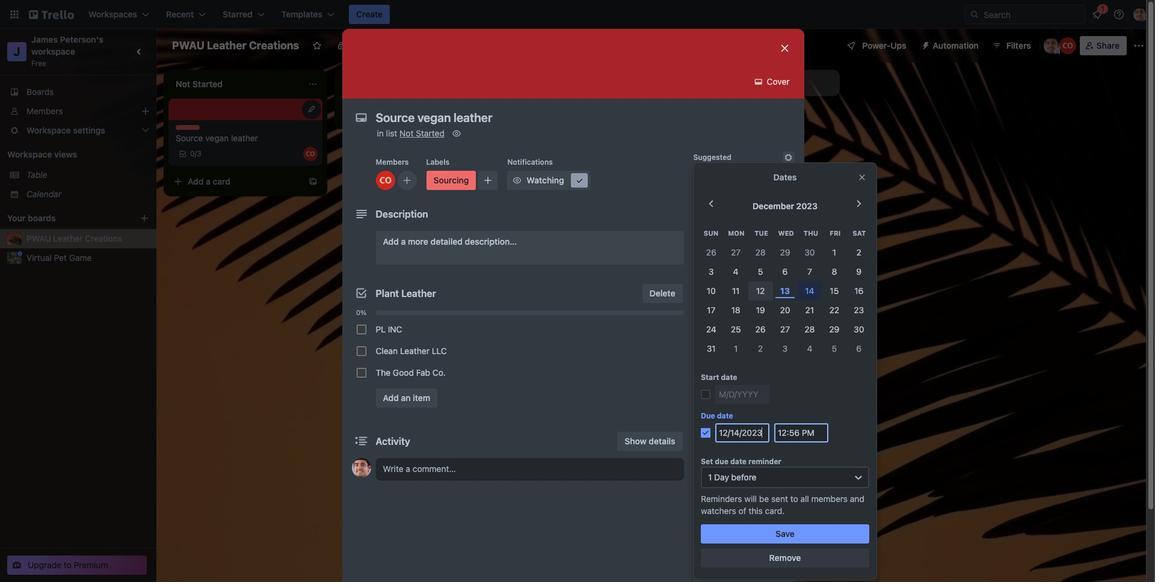 Task type: vqa. For each thing, say whether or not it's contained in the screenshot.
the left Labels
yes



Task type: describe. For each thing, give the bounding box(es) containing it.
Clean Leather LLC checkbox
[[356, 347, 366, 356]]

ups inside button
[[891, 40, 906, 51]]

16
[[854, 286, 864, 296]]

dates button
[[693, 282, 794, 301]]

add to card
[[693, 196, 734, 205]]

Search field
[[980, 5, 1085, 23]]

date for due date
[[717, 412, 733, 421]]

power- inside button
[[862, 40, 891, 51]]

close popover image
[[857, 173, 867, 182]]

1 vertical spatial 30 button
[[847, 320, 871, 340]]

sourcing for sourcing source vegan leather
[[176, 125, 207, 134]]

december 2023
[[753, 201, 818, 211]]

calendar
[[26, 189, 61, 199]]

9 button
[[847, 263, 871, 282]]

0 horizontal spatial 3
[[197, 149, 201, 158]]

pwau inside board name text field
[[172, 39, 204, 52]]

next month image
[[852, 197, 867, 211]]

automation button
[[916, 36, 986, 55]]

15
[[830, 286, 839, 296]]

1 vertical spatial list
[[386, 128, 397, 138]]

0%
[[356, 309, 366, 316]]

to for card
[[709, 196, 717, 205]]

members link
[[0, 102, 156, 121]]

add board image
[[140, 214, 149, 223]]

filters button
[[988, 36, 1035, 55]]

start date
[[701, 373, 737, 382]]

1 horizontal spatial ups
[[759, 382, 775, 392]]

add power-ups
[[713, 382, 775, 392]]

9
[[856, 267, 862, 277]]

good
[[393, 368, 414, 378]]

power-ups button
[[838, 36, 914, 55]]

1 vertical spatial 3
[[709, 267, 714, 277]]

28 for 28 button to the top
[[755, 247, 766, 258]]

add a card button for create from template… icon
[[339, 105, 474, 124]]

button
[[731, 431, 757, 442]]

add inside add button button
[[713, 431, 729, 442]]

26 for right 26 button
[[755, 324, 766, 335]]

1 vertical spatial 1
[[734, 344, 738, 354]]

upgrade to premium link
[[7, 556, 147, 575]]

pwau leather creations inside board name text field
[[172, 39, 299, 52]]

your
[[7, 213, 26, 223]]

1 horizontal spatial 27 button
[[773, 320, 797, 340]]

to for premium
[[64, 560, 71, 570]]

card for create from template… image
[[213, 176, 230, 187]]

filters
[[1006, 40, 1031, 51]]

to inside reminders will be sent to all members and watchers of this card.
[[790, 494, 798, 504]]

1 vertical spatial 28 button
[[797, 320, 822, 340]]

22 button
[[822, 301, 847, 320]]

21 button
[[797, 301, 822, 320]]

cover link
[[749, 72, 797, 91]]

show
[[625, 436, 647, 446]]

Write a comment text field
[[376, 458, 684, 480]]

inc
[[388, 324, 402, 335]]

show details link
[[618, 432, 683, 451]]

leather inside group
[[400, 346, 430, 356]]

reminders will be sent to all members and watchers of this card.
[[701, 494, 865, 516]]

description
[[376, 209, 428, 220]]

0 horizontal spatial 27 button
[[724, 243, 748, 263]]

1 vertical spatial 2 button
[[748, 340, 773, 359]]

18
[[731, 305, 740, 315]]

0 horizontal spatial 26 button
[[699, 243, 724, 263]]

23 button
[[847, 301, 871, 320]]

0 horizontal spatial power-ups
[[693, 365, 733, 374]]

edit card image
[[307, 104, 316, 114]]

13 button
[[773, 282, 797, 301]]

sm image inside watching button
[[574, 174, 586, 187]]

add an item button
[[376, 389, 438, 408]]

an
[[401, 393, 411, 403]]

10
[[707, 286, 716, 296]]

sm image for the archive link
[[697, 557, 709, 569]]

boards
[[26, 87, 54, 97]]

card for create from template… icon
[[384, 109, 401, 119]]

add inside add power-ups link
[[713, 382, 729, 392]]

add inside add an item button
[[383, 393, 399, 403]]

add button
[[713, 431, 757, 442]]

2 vertical spatial date
[[730, 457, 747, 466]]

source
[[176, 133, 203, 143]]

12
[[756, 286, 765, 296]]

create button
[[349, 5, 390, 24]]

sm image for cover link
[[753, 76, 765, 88]]

0 vertical spatial 2 button
[[847, 243, 871, 263]]

M/D/YYYY text field
[[715, 385, 770, 405]]

0 horizontal spatial 6 button
[[773, 263, 797, 282]]

a for create from template… image
[[206, 176, 211, 187]]

PL INC checkbox
[[356, 325, 366, 335]]

29 for top 29 button
[[780, 247, 790, 258]]

james
[[31, 34, 58, 45]]

19 button
[[748, 301, 773, 320]]

before
[[731, 472, 757, 483]]

free
[[31, 59, 46, 68]]

power- inside add power-ups link
[[731, 382, 759, 392]]

your boards with 2 items element
[[7, 211, 122, 226]]

1 horizontal spatial members
[[376, 158, 409, 167]]

0 vertical spatial 1 button
[[822, 243, 847, 263]]

cover
[[765, 76, 790, 87]]

custom fields
[[713, 334, 769, 344]]

1 horizontal spatial 5
[[832, 344, 837, 354]]

2 vertical spatial 3
[[783, 344, 788, 354]]

1 vertical spatial 3 button
[[773, 340, 797, 359]]

2 vertical spatial a
[[401, 236, 406, 247]]

30 for the bottommost 30 "button"
[[854, 324, 864, 335]]

26 for left 26 button
[[706, 247, 716, 258]]

0 horizontal spatial 1 button
[[724, 340, 748, 359]]

vegan
[[205, 133, 229, 143]]

suggested
[[693, 153, 732, 162]]

activity
[[376, 436, 410, 447]]

11 button
[[724, 282, 748, 301]]

make
[[713, 528, 734, 538]]

create from template… image
[[308, 177, 318, 187]]

1 horizontal spatial 29 button
[[822, 320, 847, 340]]

add button button
[[693, 427, 794, 446]]

1 vertical spatial pwau
[[26, 233, 51, 244]]

archive link
[[693, 553, 794, 572]]

table link
[[26, 169, 149, 181]]

1 horizontal spatial color: bold red, title: "sourcing" element
[[426, 171, 476, 190]]

1 vertical spatial ups
[[719, 365, 733, 374]]

0 horizontal spatial 5
[[758, 267, 763, 277]]

this
[[749, 506, 763, 516]]

the good fab co.
[[376, 368, 446, 378]]

13
[[780, 286, 790, 296]]

christina overa (christinaovera) image
[[303, 147, 318, 161]]

0 horizontal spatial color: bold red, title: "sourcing" element
[[176, 125, 207, 134]]

0 horizontal spatial christina overa (christinaovera) image
[[376, 171, 395, 190]]

started
[[416, 128, 445, 138]]

card.
[[765, 506, 785, 516]]

peterson's
[[60, 34, 103, 45]]

be
[[759, 494, 769, 504]]

sm image for suggested
[[782, 152, 794, 164]]

1 horizontal spatial 26 button
[[748, 320, 773, 340]]

27 for the right 27 button
[[780, 324, 790, 335]]

23
[[854, 305, 864, 315]]

attachment button
[[693, 306, 794, 325]]

fri
[[830, 229, 841, 237]]

16 button
[[847, 282, 871, 301]]

sourcing for sourcing
[[433, 175, 469, 185]]

2 horizontal spatial 1
[[833, 247, 836, 258]]

0 horizontal spatial automation
[[693, 413, 734, 422]]

pwau leather creations inside pwau leather creations link
[[26, 233, 122, 244]]

tue
[[755, 229, 768, 237]]

2 horizontal spatial card
[[719, 196, 734, 205]]

attachment
[[713, 310, 759, 320]]

workspace
[[7, 149, 52, 159]]

24
[[706, 324, 716, 335]]

30 for leftmost 30 "button"
[[805, 247, 815, 258]]

1 vertical spatial power-
[[693, 365, 719, 374]]

pet
[[54, 253, 67, 263]]

20 button
[[773, 301, 797, 320]]

1 day before
[[708, 472, 757, 483]]

0 vertical spatial 28 button
[[748, 243, 773, 263]]

search image
[[970, 10, 980, 19]]

delete link
[[642, 284, 683, 303]]

move
[[713, 480, 734, 490]]

31 button
[[699, 340, 724, 359]]

0 vertical spatial 3 button
[[699, 263, 724, 282]]

create from template… image
[[479, 110, 489, 119]]

archive
[[713, 557, 743, 567]]

checklist link
[[693, 258, 794, 277]]

delete
[[650, 288, 675, 298]]

6 for 6 button to the right
[[856, 344, 862, 354]]

share
[[1097, 40, 1120, 51]]

1 vertical spatial creations
[[85, 233, 122, 244]]

Board name text field
[[166, 36, 305, 55]]

and
[[850, 494, 865, 504]]

automation inside 'button'
[[933, 40, 979, 51]]



Task type: locate. For each thing, give the bounding box(es) containing it.
1 vertical spatial 28
[[805, 324, 815, 335]]

3 button up 10
[[699, 263, 724, 282]]

make template link
[[693, 523, 794, 543]]

remove button
[[701, 549, 869, 568]]

sm image for copy
[[697, 503, 709, 515]]

1 up the 8
[[833, 247, 836, 258]]

17
[[707, 305, 716, 315]]

star or unstar board image
[[312, 41, 322, 51]]

reminder
[[749, 457, 781, 466]]

2 vertical spatial card
[[719, 196, 734, 205]]

list inside button
[[749, 78, 761, 88]]

leather
[[231, 133, 258, 143]]

14
[[805, 286, 814, 296]]

sm image inside cover link
[[753, 76, 765, 88]]

sm image inside move link
[[697, 479, 709, 491]]

4
[[733, 267, 739, 277], [807, 344, 812, 354]]

sm image right watching
[[574, 174, 586, 187]]

26 button down sun
[[699, 243, 724, 263]]

add inside add a more detailed description… link
[[383, 236, 399, 247]]

1 horizontal spatial christina overa (christinaovera) image
[[1059, 37, 1076, 54]]

3
[[197, 149, 201, 158], [709, 267, 714, 277], [783, 344, 788, 354]]

christina overa (christinaovera) image
[[1059, 37, 1076, 54], [376, 171, 395, 190]]

1 vertical spatial dates
[[713, 286, 736, 296]]

3 button right 'fields'
[[773, 340, 797, 359]]

sm image for make template link
[[697, 527, 709, 539]]

members
[[811, 494, 848, 504]]

5 button up 12
[[748, 263, 773, 282]]

last month image
[[704, 197, 718, 211]]

0 vertical spatial a
[[377, 109, 381, 119]]

17 button
[[699, 301, 724, 320]]

1 vertical spatial 29 button
[[822, 320, 847, 340]]

1 horizontal spatial 28 button
[[797, 320, 822, 340]]

6 for 6 button to the left
[[783, 267, 788, 277]]

27
[[731, 247, 741, 258], [780, 324, 790, 335]]

power-ups inside button
[[862, 40, 906, 51]]

add a card button for create from template… image
[[168, 172, 303, 191]]

6 up '13'
[[783, 267, 788, 277]]

sm image for checklist link
[[697, 261, 709, 273]]

sm image left the mon
[[697, 237, 709, 249]]

plant leather
[[376, 288, 436, 299]]

0 vertical spatial 30
[[805, 247, 815, 258]]

to up sun
[[709, 196, 717, 205]]

a for create from template… icon
[[377, 109, 381, 119]]

a left more
[[401, 236, 406, 247]]

0 vertical spatial power-ups
[[862, 40, 906, 51]]

sm image inside watching button
[[511, 174, 523, 187]]

sm image right the power-ups button
[[916, 36, 933, 53]]

5
[[758, 267, 763, 277], [832, 344, 837, 354]]

creations up "virtual pet game" link
[[85, 233, 122, 244]]

0 horizontal spatial 3 button
[[699, 263, 724, 282]]

30 up "7"
[[805, 247, 815, 258]]

a up the in at the top of page
[[377, 109, 381, 119]]

watching
[[527, 175, 564, 185]]

more
[[408, 236, 428, 247]]

0 horizontal spatial 4
[[733, 267, 739, 277]]

virtual pet game
[[26, 253, 92, 263]]

card up the in at the top of page
[[384, 109, 401, 119]]

sm image inside the archive link
[[697, 557, 709, 569]]

show menu image
[[1133, 40, 1145, 52]]

2 for the bottommost the 2 button
[[758, 344, 763, 354]]

sm image inside automation 'button'
[[916, 36, 933, 53]]

james peterson's workspace free
[[31, 34, 106, 68]]

date right due
[[717, 412, 733, 421]]

0 vertical spatial 29 button
[[773, 243, 797, 263]]

2 for the topmost the 2 button
[[857, 247, 862, 258]]

0 horizontal spatial members
[[26, 106, 63, 116]]

clean leather llc
[[376, 346, 447, 356]]

leather inside board name text field
[[207, 39, 247, 52]]

1 vertical spatial 4
[[807, 344, 812, 354]]

0 horizontal spatial 27
[[731, 247, 741, 258]]

0 horizontal spatial sourcing
[[176, 125, 207, 134]]

1 vertical spatial 26 button
[[748, 320, 773, 340]]

1 button down 25
[[724, 340, 748, 359]]

item
[[413, 393, 430, 403]]

1 horizontal spatial 3 button
[[773, 340, 797, 359]]

0 vertical spatial 29
[[780, 247, 790, 258]]

members
[[26, 106, 63, 116], [376, 158, 409, 167]]

1 down 25 button
[[734, 344, 738, 354]]

will
[[744, 494, 757, 504]]

0 vertical spatial automation
[[933, 40, 979, 51]]

0 horizontal spatial 5 button
[[748, 263, 773, 282]]

not started link
[[400, 128, 445, 138]]

date
[[721, 373, 737, 382], [717, 412, 733, 421], [730, 457, 747, 466]]

1 horizontal spatial card
[[384, 109, 401, 119]]

sm image down 'notifications'
[[511, 174, 523, 187]]

sm image up december 2023
[[782, 152, 794, 164]]

4 up 11
[[733, 267, 739, 277]]

0 horizontal spatial 1
[[708, 472, 712, 483]]

0 vertical spatial labels
[[426, 158, 450, 167]]

to left all
[[790, 494, 798, 504]]

29 down the 22 'button'
[[829, 324, 840, 335]]

6 button down 23 button
[[847, 340, 871, 359]]

3 right 'fields'
[[783, 344, 788, 354]]

5 button down the 22 'button'
[[822, 340, 847, 359]]

19
[[756, 305, 765, 315]]

1 horizontal spatial 1
[[734, 344, 738, 354]]

a down vegan
[[206, 176, 211, 187]]

1 button
[[822, 243, 847, 263], [724, 340, 748, 359]]

0 horizontal spatial 2 button
[[748, 340, 773, 359]]

1 horizontal spatial power-
[[731, 382, 759, 392]]

your boards
[[7, 213, 56, 223]]

1 horizontal spatial dates
[[773, 172, 797, 182]]

0 vertical spatial sourcing
[[176, 125, 207, 134]]

sourcing inside sourcing source vegan leather
[[176, 125, 207, 134]]

1 horizontal spatial 28
[[805, 324, 815, 335]]

template
[[736, 528, 771, 538]]

card down vegan
[[213, 176, 230, 187]]

list left cover
[[749, 78, 761, 88]]

save
[[776, 529, 795, 539]]

0 vertical spatial 28
[[755, 247, 766, 258]]

date right start
[[721, 373, 737, 382]]

0 horizontal spatial dates
[[713, 286, 736, 296]]

1 horizontal spatial james peterson (jamespeterson93) image
[[1044, 37, 1061, 54]]

plant leather group
[[352, 319, 684, 384]]

1 horizontal spatial 1 button
[[822, 243, 847, 263]]

boards link
[[0, 82, 156, 102]]

4 down the 21 button
[[807, 344, 812, 354]]

1 vertical spatial power-ups
[[693, 365, 733, 374]]

sm image inside make template link
[[697, 527, 709, 539]]

workspace views
[[7, 149, 77, 159]]

1 vertical spatial 26
[[755, 324, 766, 335]]

28 button
[[748, 243, 773, 263], [797, 320, 822, 340]]

1 vertical spatial 6
[[856, 344, 862, 354]]

1 horizontal spatial pwau
[[172, 39, 204, 52]]

james peterson (jamespeterson93) image
[[1044, 37, 1061, 54], [352, 458, 371, 478]]

due
[[715, 457, 729, 466]]

list right the in at the top of page
[[386, 128, 397, 138]]

dates inside button
[[713, 286, 736, 296]]

a
[[377, 109, 381, 119], [206, 176, 211, 187], [401, 236, 406, 247]]

2 vertical spatial to
[[64, 560, 71, 570]]

28
[[755, 247, 766, 258], [805, 324, 815, 335]]

29 for the right 29 button
[[829, 324, 840, 335]]

1 horizontal spatial labels
[[713, 238, 739, 248]]

0 horizontal spatial ups
[[719, 365, 733, 374]]

add another list
[[698, 78, 761, 88]]

pwau leather creations
[[172, 39, 299, 52], [26, 233, 122, 244]]

share button
[[1080, 36, 1127, 55]]

sm image for automation 'button'
[[916, 36, 933, 53]]

labels down started
[[426, 158, 450, 167]]

pl
[[376, 324, 386, 335]]

0 horizontal spatial labels
[[426, 158, 450, 167]]

sm image right another
[[753, 76, 765, 88]]

0 horizontal spatial 29
[[780, 247, 790, 258]]

sm image inside the copy link
[[697, 503, 709, 515]]

creations inside board name text field
[[249, 39, 299, 52]]

0 vertical spatial pwau
[[172, 39, 204, 52]]

30 button up "7"
[[797, 243, 822, 263]]

date for start date
[[721, 373, 737, 382]]

12 button
[[748, 282, 773, 301]]

26 down 19 button
[[755, 324, 766, 335]]

0 vertical spatial date
[[721, 373, 737, 382]]

29 button down wed
[[773, 243, 797, 263]]

automation up add button on the bottom of page
[[693, 413, 734, 422]]

0 horizontal spatial 30
[[805, 247, 815, 258]]

sm image for labels
[[697, 237, 709, 249]]

0 / 3
[[190, 149, 201, 158]]

27 for leftmost 27 button
[[731, 247, 741, 258]]

color: bold red, title: "sourcing" element
[[176, 125, 207, 134], [426, 171, 476, 190]]

30
[[805, 247, 815, 258], [854, 324, 864, 335]]

4 for bottommost 4 button
[[807, 344, 812, 354]]

1 vertical spatial 2
[[758, 344, 763, 354]]

sm image for watching
[[511, 174, 523, 187]]

2023
[[796, 201, 818, 211]]

0 horizontal spatial james peterson (jamespeterson93) image
[[352, 458, 371, 478]]

0 horizontal spatial 6
[[783, 267, 788, 277]]

0 horizontal spatial add a card
[[188, 176, 230, 187]]

2 horizontal spatial 3
[[783, 344, 788, 354]]

1 vertical spatial card
[[213, 176, 230, 187]]

1 notification image
[[1090, 7, 1105, 22]]

sm image up 10
[[697, 261, 709, 273]]

1 vertical spatial 27 button
[[773, 320, 797, 340]]

checklist
[[713, 262, 750, 272]]

4 button down the 21 button
[[797, 340, 822, 359]]

0 vertical spatial 6 button
[[773, 263, 797, 282]]

llc
[[432, 346, 447, 356]]

create
[[356, 9, 383, 19]]

add inside add another list button
[[698, 78, 714, 88]]

4 button up 11
[[724, 263, 748, 282]]

1 button up the 8
[[822, 243, 847, 263]]

30 button
[[797, 243, 822, 263], [847, 320, 871, 340]]

automation down search image
[[933, 40, 979, 51]]

another
[[716, 78, 747, 88]]

in list not started
[[377, 128, 445, 138]]

add a card button down source vegan leather 'link'
[[168, 172, 303, 191]]

of
[[739, 506, 746, 516]]

add members to card image
[[402, 174, 412, 187]]

28 down tue
[[755, 247, 766, 258]]

views
[[54, 149, 77, 159]]

set due date reminder
[[701, 457, 781, 466]]

30 button down the 23
[[847, 320, 871, 340]]

mon
[[728, 229, 745, 237]]

ups right start date at the bottom of the page
[[759, 382, 775, 392]]

28 for the bottommost 28 button
[[805, 324, 815, 335]]

color: bold red, title: "sourcing" element up 0
[[176, 125, 207, 134]]

0 vertical spatial pwau leather creations
[[172, 39, 299, 52]]

add a card for create from template… icon
[[359, 109, 401, 119]]

sourcing up 0
[[176, 125, 207, 134]]

0 vertical spatial dates
[[773, 172, 797, 182]]

1 down actions
[[708, 472, 712, 483]]

sm image left copy
[[697, 503, 709, 515]]

11
[[732, 286, 740, 296]]

0 vertical spatial 2
[[857, 247, 862, 258]]

sm image left archive
[[697, 557, 709, 569]]

0 vertical spatial members
[[26, 106, 63, 116]]

card right last month image
[[719, 196, 734, 205]]

plant
[[376, 288, 399, 299]]

0 horizontal spatial 4 button
[[724, 263, 748, 282]]

primary element
[[0, 0, 1155, 29]]

3 up 10
[[709, 267, 714, 277]]

pl inc
[[376, 324, 402, 335]]

james peterson (jamespeterson93) image
[[1134, 7, 1148, 22]]

5 down the 22 'button'
[[832, 344, 837, 354]]

game
[[69, 253, 92, 263]]

day
[[714, 472, 729, 483]]

description…
[[465, 236, 517, 247]]

sat
[[853, 229, 866, 237]]

1 vertical spatial 4 button
[[797, 340, 822, 359]]

Add time text field
[[774, 424, 828, 443]]

1 horizontal spatial pwau leather creations
[[172, 39, 299, 52]]

M/D/YYYY text field
[[715, 424, 770, 443]]

27 down the 20 button
[[780, 324, 790, 335]]

1 horizontal spatial list
[[749, 78, 761, 88]]

1 horizontal spatial 3
[[709, 267, 714, 277]]

0 horizontal spatial 29 button
[[773, 243, 797, 263]]

color: bold red, title: "sourcing" element right the add members to card image
[[426, 171, 476, 190]]

add power-ups link
[[693, 378, 794, 397]]

sm image down actions
[[697, 479, 709, 491]]

0 vertical spatial 27
[[731, 247, 741, 258]]

28 button down 21
[[797, 320, 822, 340]]

5 up 12
[[758, 267, 763, 277]]

due
[[701, 412, 715, 421]]

0 vertical spatial james peterson (jamespeterson93) image
[[1044, 37, 1061, 54]]

open information menu image
[[1113, 8, 1125, 20]]

27 up the checklist
[[731, 247, 741, 258]]

2 horizontal spatial ups
[[891, 40, 906, 51]]

0 vertical spatial add a card button
[[339, 105, 474, 124]]

sm image for move
[[697, 479, 709, 491]]

1 horizontal spatial 5 button
[[822, 340, 847, 359]]

4 for 4 button to the left
[[733, 267, 739, 277]]

28 down the 21 button
[[805, 324, 815, 335]]

1 horizontal spatial 4
[[807, 344, 812, 354]]

creations left star or unstar board image
[[249, 39, 299, 52]]

the
[[376, 368, 391, 378]]

0 horizontal spatial list
[[386, 128, 397, 138]]

add an item
[[383, 393, 430, 403]]

0 vertical spatial 5 button
[[748, 263, 773, 282]]

dates
[[773, 172, 797, 182], [713, 286, 736, 296]]

2 vertical spatial 1
[[708, 472, 712, 483]]

private image
[[336, 41, 346, 51]]

sun
[[704, 229, 718, 237]]

labels down the mon
[[713, 238, 739, 248]]

1 vertical spatial a
[[206, 176, 211, 187]]

6 down 23 button
[[856, 344, 862, 354]]

None text field
[[370, 107, 767, 129]]

save button
[[701, 525, 869, 544]]

date up before
[[730, 457, 747, 466]]

set
[[701, 457, 713, 466]]

14 button
[[797, 282, 822, 301]]

sm image
[[451, 128, 463, 140], [782, 152, 794, 164], [511, 174, 523, 187], [697, 237, 709, 249], [697, 479, 709, 491], [697, 503, 709, 515]]

28 button down tue
[[748, 243, 773, 263]]

5 button
[[748, 263, 773, 282], [822, 340, 847, 359]]

3 right 0
[[197, 149, 201, 158]]

members up the add members to card image
[[376, 158, 409, 167]]

26 button down 19
[[748, 320, 773, 340]]

sm image inside labels link
[[697, 237, 709, 249]]

not
[[400, 128, 414, 138]]

0 horizontal spatial 30 button
[[797, 243, 822, 263]]

27 button down the mon
[[724, 243, 748, 263]]

virtual pet game link
[[26, 252, 149, 264]]

sm image inside checklist link
[[697, 261, 709, 273]]

1 vertical spatial james peterson (jamespeterson93) image
[[352, 458, 371, 478]]

sm image left make
[[697, 527, 709, 539]]

27 button down 20
[[773, 320, 797, 340]]

0 vertical spatial christina overa (christinaovera) image
[[1059, 37, 1076, 54]]

christina overa (christinaovera) image left the add members to card image
[[376, 171, 395, 190]]

29 down wed
[[780, 247, 790, 258]]

ups left automation 'button'
[[891, 40, 906, 51]]

sourcing right the add members to card image
[[433, 175, 469, 185]]

29 button down 22 on the bottom right
[[822, 320, 847, 340]]

1 horizontal spatial 26
[[755, 324, 766, 335]]

ups down 31 button
[[719, 365, 733, 374]]

0 vertical spatial 4 button
[[724, 263, 748, 282]]

christina overa (christinaovera) image left share button
[[1059, 37, 1076, 54]]

1 horizontal spatial 6 button
[[847, 340, 871, 359]]

add a card button up not
[[339, 105, 474, 124]]

The Good Fab Co. checkbox
[[356, 368, 366, 378]]

1 vertical spatial labels
[[713, 238, 739, 248]]

2 horizontal spatial power-
[[862, 40, 891, 51]]

creations
[[249, 39, 299, 52], [85, 233, 122, 244]]

sm image
[[916, 36, 933, 53], [753, 76, 765, 88], [574, 174, 586, 187], [697, 261, 709, 273], [697, 527, 709, 539], [697, 557, 709, 569]]

notifications
[[507, 158, 553, 167]]

to right upgrade
[[64, 560, 71, 570]]

add a card for create from template… image
[[188, 176, 230, 187]]

members down "boards"
[[26, 106, 63, 116]]

james peterson's workspace link
[[31, 34, 106, 57]]

6 button up '13'
[[773, 263, 797, 282]]

1 horizontal spatial a
[[377, 109, 381, 119]]

add a card down "/"
[[188, 176, 230, 187]]

1 vertical spatial christina overa (christinaovera) image
[[376, 171, 395, 190]]

sm image right started
[[451, 128, 463, 140]]

add a card up the in at the top of page
[[359, 109, 401, 119]]

details
[[649, 436, 675, 446]]

26 down sun
[[706, 247, 716, 258]]

30 down 23 button
[[854, 324, 864, 335]]

21
[[805, 305, 814, 315]]

1 horizontal spatial 2
[[857, 247, 862, 258]]

1 horizontal spatial sourcing
[[433, 175, 469, 185]]

custom
[[713, 334, 744, 344]]



